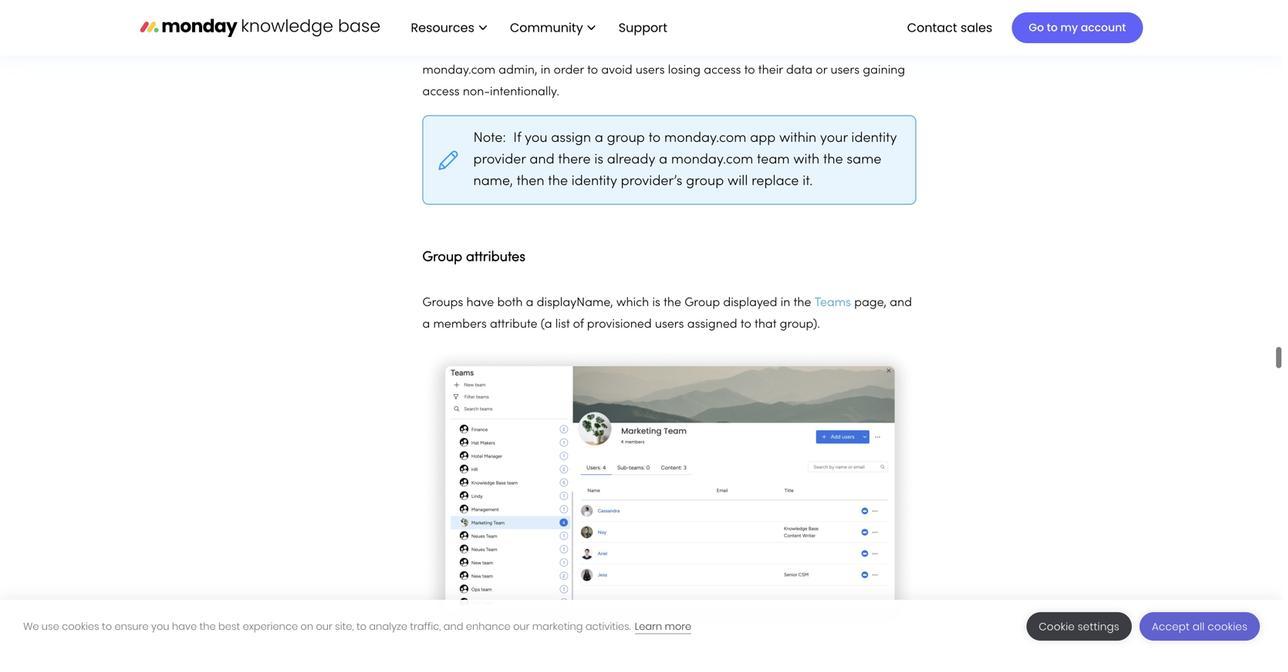 Task type: describe. For each thing, give the bounding box(es) containing it.
to down recommend
[[587, 65, 598, 76]]

resources
[[411, 19, 475, 36]]

or
[[816, 65, 827, 76]]

use
[[42, 620, 59, 634]]

all
[[1193, 620, 1205, 634]]

contact sales
[[907, 19, 993, 36]]

more
[[665, 620, 692, 634]]

will
[[728, 175, 748, 188]]

for
[[422, 43, 440, 55]]

0 horizontal spatial you
[[151, 620, 169, 634]]

accept
[[1152, 620, 1190, 634]]

activities.
[[586, 620, 631, 634]]

(a
[[541, 319, 552, 331]]

your
[[820, 132, 848, 145]]

0 horizontal spatial access
[[422, 86, 460, 98]]

go
[[1029, 20, 1044, 35]]

users down groups have both a displayname, which is the group displayed in the teams
[[655, 319, 684, 331]]

and inside dialog
[[444, 620, 463, 634]]

have inside dialog
[[172, 620, 197, 634]]

both
[[497, 297, 523, 309]]

we
[[23, 620, 39, 634]]

list containing resources
[[395, 0, 680, 56]]

coordinating
[[639, 43, 710, 55]]

team inside for privacy measures, we recommend coordinating the team provisioning with the monday.com admin, in order to avoid users losing access to their data or users gaining access non-intentionally.
[[734, 43, 763, 55]]

community link
[[502, 15, 603, 41]]

order
[[554, 65, 584, 76]]

to left ensure
[[102, 620, 112, 634]]

learn
[[635, 620, 662, 634]]

teams
[[815, 297, 851, 309]]

there
[[558, 154, 591, 167]]

experience
[[243, 620, 298, 634]]

intentionally.
[[490, 86, 559, 98]]

we use cookies to ensure you have the best experience on our site, to analyze traffic, and enhance our marketing activities. learn more
[[23, 620, 692, 634]]

and inside page, and a members attribute (a list of
[[890, 297, 912, 309]]

recommend
[[568, 43, 636, 55]]

app
[[750, 132, 776, 145]]

ensure
[[115, 620, 149, 634]]

with inside if you assign a group to monday.com app within your identity provider and there is already a monday.com team with the same name, then the identity provider's group will replace it.
[[794, 154, 820, 167]]

to right site, on the bottom of page
[[356, 620, 367, 634]]

data
[[786, 65, 813, 76]]

gaining
[[863, 65, 905, 76]]

same
[[847, 154, 882, 167]]

accept all cookies button
[[1140, 613, 1260, 641]]

account
[[1081, 20, 1126, 35]]

you inside if you assign a group to monday.com app within your identity provider and there is already a monday.com team with the same name, then the identity provider's group will replace it.
[[525, 132, 548, 145]]

groups
[[422, 297, 463, 309]]

contact sales link
[[900, 15, 1000, 41]]

name,
[[473, 175, 513, 188]]

attributes
[[466, 251, 525, 264]]

0 vertical spatial group
[[422, 251, 462, 264]]

admin,
[[499, 65, 538, 76]]

we
[[548, 43, 564, 55]]

losing
[[668, 65, 701, 76]]

privacy
[[443, 43, 484, 55]]

avoid
[[601, 65, 633, 76]]

go to my account link
[[1012, 12, 1143, 43]]

page,
[[854, 297, 887, 309]]

best
[[218, 620, 240, 634]]

it.
[[803, 175, 813, 188]]

provisioning
[[766, 43, 834, 55]]

if you assign a group to monday.com app within your identity provider and there is already a monday.com team with the same name, then the identity provider's group will replace it.
[[473, 132, 897, 188]]

my
[[1061, 20, 1078, 35]]

cookie settings
[[1039, 620, 1120, 634]]

assign
[[551, 132, 591, 145]]

of
[[573, 319, 584, 331]]

cookie
[[1039, 620, 1075, 634]]

traffic,
[[410, 620, 441, 634]]

team inside if you assign a group to monday.com app within your identity provider and there is already a monday.com team with the same name, then the identity provider's group will replace it.
[[757, 154, 790, 167]]

support
[[619, 19, 668, 36]]

group attributes
[[422, 251, 525, 264]]

replace
[[752, 175, 799, 188]]

assigned
[[687, 319, 737, 331]]

provisioned users assigned to that group).
[[587, 319, 820, 331]]

0 vertical spatial group
[[607, 132, 645, 145]]

resources link
[[403, 15, 495, 41]]

cookies for use
[[62, 620, 99, 634]]

provider
[[473, 154, 526, 167]]

list
[[555, 319, 570, 331]]

to inside "link"
[[1047, 20, 1058, 35]]

groups have both a displayname, which is the group displayed in the teams
[[422, 297, 851, 309]]



Task type: locate. For each thing, give the bounding box(es) containing it.
have left "best"
[[172, 620, 197, 634]]

1 horizontal spatial with
[[837, 43, 861, 55]]

group up the groups
[[422, 251, 462, 264]]

displayname,
[[537, 297, 613, 309]]

is
[[594, 154, 603, 167], [652, 297, 660, 309]]

community
[[510, 19, 583, 36]]

2 vertical spatial monday.com
[[671, 154, 753, 167]]

team up their
[[734, 43, 763, 55]]

0 horizontal spatial identity
[[572, 175, 617, 188]]

sales
[[961, 19, 993, 36]]

access right losing
[[704, 65, 741, 76]]

1 vertical spatial with
[[794, 154, 820, 167]]

our right enhance
[[513, 620, 530, 634]]

in
[[541, 65, 551, 76], [781, 297, 790, 309]]

our
[[316, 620, 332, 634], [513, 620, 530, 634]]

to left their
[[744, 65, 755, 76]]

in up group).
[[781, 297, 790, 309]]

the up gaining
[[864, 43, 881, 55]]

enhance
[[466, 620, 511, 634]]

accept all cookies
[[1152, 620, 1248, 634]]

their
[[758, 65, 783, 76]]

team
[[734, 43, 763, 55], [757, 154, 790, 167]]

a up "provider's"
[[659, 154, 668, 167]]

0 horizontal spatial with
[[794, 154, 820, 167]]

1 vertical spatial in
[[781, 297, 790, 309]]

members
[[433, 319, 487, 331]]

monday.com logo image
[[140, 11, 380, 44]]

a right both
[[526, 297, 534, 309]]

to up already
[[649, 132, 661, 145]]

0 vertical spatial access
[[704, 65, 741, 76]]

0 horizontal spatial is
[[594, 154, 603, 167]]

a right assign
[[595, 132, 603, 145]]

attribute
[[490, 319, 538, 331]]

0 vertical spatial in
[[541, 65, 551, 76]]

1 vertical spatial you
[[151, 620, 169, 634]]

1 vertical spatial access
[[422, 86, 460, 98]]

the left "best"
[[200, 620, 216, 634]]

go to my account
[[1029, 20, 1126, 35]]

for privacy measures, we recommend coordinating the team provisioning with the monday.com admin, in order to avoid users losing access to their data or users gaining access non-intentionally.
[[422, 43, 905, 98]]

0 vertical spatial with
[[837, 43, 861, 55]]

1 horizontal spatial access
[[704, 65, 741, 76]]

the right 'coordinating'
[[713, 43, 731, 55]]

1 vertical spatial have
[[172, 620, 197, 634]]

cookies right the use on the bottom left
[[62, 620, 99, 634]]

0 vertical spatial and
[[530, 154, 555, 167]]

1 horizontal spatial and
[[530, 154, 555, 167]]

dialog
[[0, 600, 1283, 654]]

1 horizontal spatial cookies
[[1208, 620, 1248, 634]]

to right go
[[1047, 20, 1058, 35]]

note:
[[473, 132, 510, 145]]

identity up the same
[[851, 132, 897, 145]]

you right ensure
[[151, 620, 169, 634]]

group 1 - 2024-02-21t142546.131.png image
[[422, 348, 916, 637]]

group up provisioned users assigned to that group).
[[685, 297, 720, 309]]

support link
[[611, 15, 680, 41], [619, 19, 672, 36]]

2 vertical spatial and
[[444, 620, 463, 634]]

in inside for privacy measures, we recommend coordinating the team provisioning with the monday.com admin, in order to avoid users losing access to their data or users gaining access non-intentionally.
[[541, 65, 551, 76]]

our right on
[[316, 620, 332, 634]]

1 cookies from the left
[[62, 620, 99, 634]]

0 vertical spatial is
[[594, 154, 603, 167]]

which
[[616, 297, 649, 309]]

measures,
[[487, 43, 545, 55]]

group
[[422, 251, 462, 264], [685, 297, 720, 309]]

1 horizontal spatial group
[[686, 175, 724, 188]]

on
[[301, 620, 313, 634]]

that
[[755, 319, 777, 331]]

displayed
[[723, 297, 777, 309]]

in left order
[[541, 65, 551, 76]]

1 horizontal spatial have
[[467, 297, 494, 309]]

1 vertical spatial group
[[686, 175, 724, 188]]

0 vertical spatial identity
[[851, 132, 897, 145]]

group left will
[[686, 175, 724, 188]]

a
[[595, 132, 603, 145], [659, 154, 668, 167], [526, 297, 534, 309], [422, 319, 430, 331]]

1 horizontal spatial our
[[513, 620, 530, 634]]

and
[[530, 154, 555, 167], [890, 297, 912, 309], [444, 620, 463, 634]]

dialog containing cookie settings
[[0, 600, 1283, 654]]

is right which
[[652, 297, 660, 309]]

page, and a members attribute (a list of
[[422, 297, 912, 331]]

contact
[[907, 19, 957, 36]]

within
[[779, 132, 817, 145]]

with
[[837, 43, 861, 55], [794, 154, 820, 167]]

you right if
[[525, 132, 548, 145]]

and right page,
[[890, 297, 912, 309]]

0 vertical spatial monday.com
[[422, 65, 495, 76]]

cookies right all
[[1208, 620, 1248, 634]]

list
[[395, 0, 680, 56]]

1 horizontal spatial group
[[685, 297, 720, 309]]

the up provisioned users assigned to that group).
[[664, 297, 681, 309]]

with inside for privacy measures, we recommend coordinating the team provisioning with the monday.com admin, in order to avoid users losing access to their data or users gaining access non-intentionally.
[[837, 43, 861, 55]]

a inside page, and a members attribute (a list of
[[422, 319, 430, 331]]

monday.com
[[422, 65, 495, 76], [664, 132, 747, 145], [671, 154, 753, 167]]

is inside if you assign a group to monday.com app within your identity provider and there is already a monday.com team with the same name, then the identity provider's group will replace it.
[[594, 154, 603, 167]]

a down the groups
[[422, 319, 430, 331]]

cookies for all
[[1208, 620, 1248, 634]]

and inside if you assign a group to monday.com app within your identity provider and there is already a monday.com team with the same name, then the identity provider's group will replace it.
[[530, 154, 555, 167]]

to left that
[[741, 319, 751, 331]]

2 cookies from the left
[[1208, 620, 1248, 634]]

0 horizontal spatial have
[[172, 620, 197, 634]]

you
[[525, 132, 548, 145], [151, 620, 169, 634]]

1 horizontal spatial you
[[525, 132, 548, 145]]

2 horizontal spatial and
[[890, 297, 912, 309]]

1 vertical spatial group
[[685, 297, 720, 309]]

identity down there
[[572, 175, 617, 188]]

the inside dialog
[[200, 620, 216, 634]]

provisioned
[[587, 319, 652, 331]]

0 horizontal spatial group
[[607, 132, 645, 145]]

is right there
[[594, 154, 603, 167]]

and up then
[[530, 154, 555, 167]]

1 horizontal spatial in
[[781, 297, 790, 309]]

0 horizontal spatial and
[[444, 620, 463, 634]]

have up members
[[467, 297, 494, 309]]

the
[[713, 43, 731, 55], [864, 43, 881, 55], [823, 154, 843, 167], [548, 175, 568, 188], [664, 297, 681, 309], [794, 297, 811, 309], [200, 620, 216, 634]]

learn more link
[[635, 620, 692, 635]]

have
[[467, 297, 494, 309], [172, 620, 197, 634]]

site,
[[335, 620, 354, 634]]

provider's
[[621, 175, 682, 188]]

1 vertical spatial monday.com
[[664, 132, 747, 145]]

analyze
[[369, 620, 407, 634]]

1 vertical spatial team
[[757, 154, 790, 167]]

group
[[607, 132, 645, 145], [686, 175, 724, 188]]

0 horizontal spatial in
[[541, 65, 551, 76]]

monday.com inside for privacy measures, we recommend coordinating the team provisioning with the monday.com admin, in order to avoid users losing access to their data or users gaining access non-intentionally.
[[422, 65, 495, 76]]

cookies inside button
[[1208, 620, 1248, 634]]

with up it.
[[794, 154, 820, 167]]

cookie settings button
[[1027, 613, 1132, 641]]

and right the traffic,
[[444, 620, 463, 634]]

0 vertical spatial team
[[734, 43, 763, 55]]

0 horizontal spatial cookies
[[62, 620, 99, 634]]

access left non-
[[422, 86, 460, 98]]

2 our from the left
[[513, 620, 530, 634]]

with right provisioning
[[837, 43, 861, 55]]

non-
[[463, 86, 490, 98]]

0 vertical spatial you
[[525, 132, 548, 145]]

then
[[517, 175, 544, 188]]

settings
[[1078, 620, 1120, 634]]

0 horizontal spatial our
[[316, 620, 332, 634]]

1 our from the left
[[316, 620, 332, 634]]

the down your
[[823, 154, 843, 167]]

1 horizontal spatial is
[[652, 297, 660, 309]]

1 vertical spatial and
[[890, 297, 912, 309]]

main element
[[395, 0, 1143, 56]]

1 horizontal spatial identity
[[851, 132, 897, 145]]

already
[[607, 154, 655, 167]]

to
[[1047, 20, 1058, 35], [587, 65, 598, 76], [744, 65, 755, 76], [649, 132, 661, 145], [741, 319, 751, 331], [102, 620, 112, 634], [356, 620, 367, 634]]

1 vertical spatial identity
[[572, 175, 617, 188]]

to inside if you assign a group to monday.com app within your identity provider and there is already a monday.com team with the same name, then the identity provider's group will replace it.
[[649, 132, 661, 145]]

group up already
[[607, 132, 645, 145]]

0 horizontal spatial group
[[422, 251, 462, 264]]

users
[[636, 65, 665, 76], [831, 65, 860, 76], [655, 319, 684, 331]]

users right or
[[831, 65, 860, 76]]

identity
[[851, 132, 897, 145], [572, 175, 617, 188]]

if
[[513, 132, 521, 145]]

group).
[[780, 319, 820, 331]]

team up replace
[[757, 154, 790, 167]]

0 vertical spatial have
[[467, 297, 494, 309]]

teams link
[[815, 297, 851, 309]]

the down there
[[548, 175, 568, 188]]

users down 'coordinating'
[[636, 65, 665, 76]]

marketing
[[532, 620, 583, 634]]

the up group).
[[794, 297, 811, 309]]

cookies
[[62, 620, 99, 634], [1208, 620, 1248, 634]]

1 vertical spatial is
[[652, 297, 660, 309]]



Task type: vqa. For each thing, say whether or not it's contained in the screenshot.
the measures,
yes



